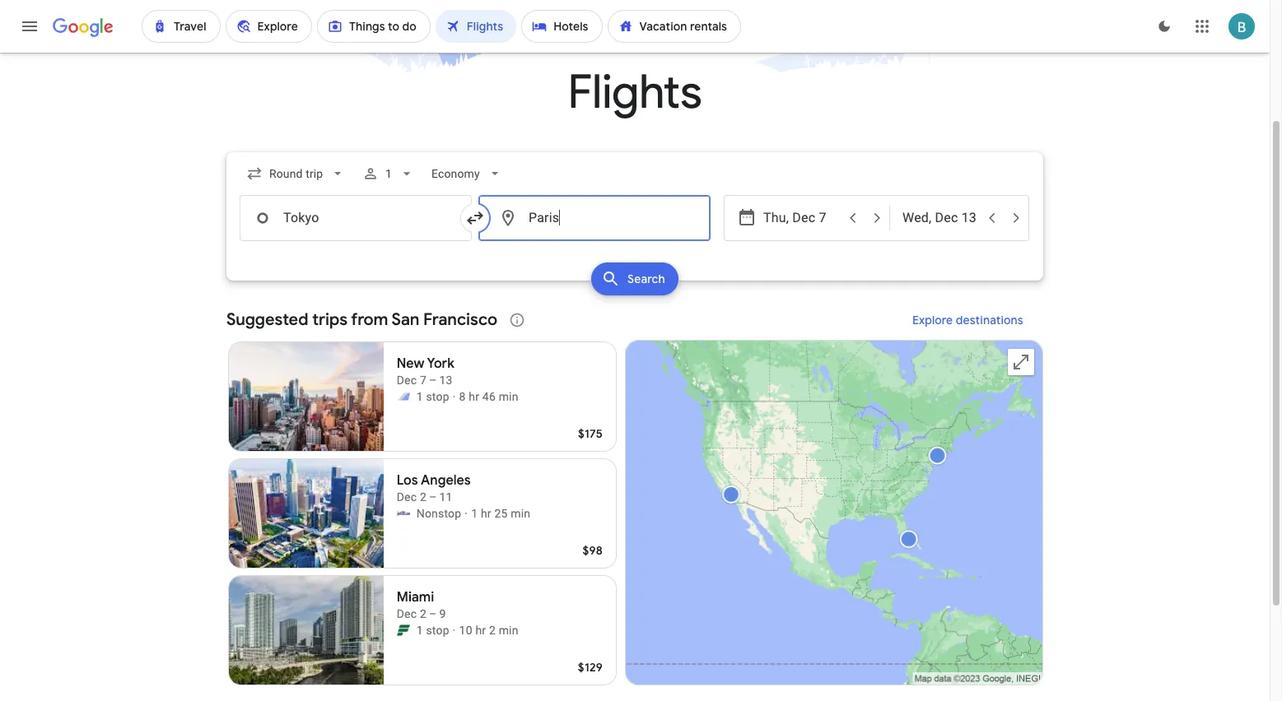 Task type: locate. For each thing, give the bounding box(es) containing it.
1 stop from the top
[[426, 390, 449, 403]]

hr left the 2
[[475, 624, 486, 637]]

 image left 10
[[453, 623, 456, 639]]

change appearance image
[[1145, 7, 1184, 46]]

1 stop for dec
[[416, 624, 449, 637]]

1 stop down 7 – 13
[[416, 390, 449, 403]]

 image
[[453, 389, 456, 405], [465, 506, 468, 522], [453, 623, 456, 639]]

stop down 2 – 9
[[426, 624, 449, 637]]

dec
[[397, 374, 417, 387], [397, 491, 417, 504], [397, 608, 417, 621]]

0 vertical spatial dec
[[397, 374, 417, 387]]

dec up frontier and spirit icon on the left of page
[[397, 374, 417, 387]]

 image for miami
[[453, 623, 456, 639]]

1 vertical spatial dec
[[397, 491, 417, 504]]

1 1 stop from the top
[[416, 390, 449, 403]]

0 vertical spatial 1 stop
[[416, 390, 449, 403]]

hr right 8 on the left of page
[[469, 390, 479, 403]]

miami
[[397, 590, 434, 606]]

min for miami
[[499, 624, 518, 637]]

york
[[427, 356, 454, 372]]

2 dec from the top
[[397, 491, 417, 504]]

1 dec from the top
[[397, 374, 417, 387]]

1 stop for york
[[416, 390, 449, 403]]

1 hr 25 min
[[471, 507, 530, 520]]

2 stop from the top
[[426, 624, 449, 637]]

1 stop down 2 – 9
[[416, 624, 449, 637]]

frontier and spirit image
[[397, 390, 410, 403]]

min right the 2
[[499, 624, 518, 637]]

$98
[[583, 543, 603, 558]]

main menu image
[[20, 16, 40, 36]]

miami dec 2 – 9
[[397, 590, 446, 621]]

2 vertical spatial min
[[499, 624, 518, 637]]

min for los angeles
[[511, 507, 530, 520]]

None text field
[[478, 195, 711, 241]]

dec inside los angeles dec 2 – 11
[[397, 491, 417, 504]]

0 vertical spatial min
[[499, 390, 518, 403]]

min right 25
[[511, 507, 530, 520]]

2 vertical spatial  image
[[453, 623, 456, 639]]

from
[[351, 310, 388, 330]]

dec inside new york dec 7 – 13
[[397, 374, 417, 387]]

1 vertical spatial min
[[511, 507, 530, 520]]

2 vertical spatial dec
[[397, 608, 417, 621]]

None field
[[240, 159, 353, 189], [425, 159, 510, 189], [240, 159, 353, 189], [425, 159, 510, 189]]

suggested trips from san francisco region
[[226, 301, 1043, 693]]

hr left 25
[[481, 507, 491, 520]]

1 vertical spatial hr
[[481, 507, 491, 520]]

8 hr 46 min
[[459, 390, 518, 403]]

stop for york
[[426, 390, 449, 403]]

search button
[[591, 263, 678, 296]]

 image left 8 on the left of page
[[453, 389, 456, 405]]

0 vertical spatial hr
[[469, 390, 479, 403]]

 image right nonstop
[[465, 506, 468, 522]]

2 vertical spatial hr
[[475, 624, 486, 637]]

new
[[397, 356, 424, 372]]

trips
[[312, 310, 347, 330]]

dec down los
[[397, 491, 417, 504]]

stop
[[426, 390, 449, 403], [426, 624, 449, 637]]

dec up frontier icon
[[397, 608, 417, 621]]

2 – 9
[[420, 608, 446, 621]]

san
[[391, 310, 419, 330]]

 image for new york
[[453, 389, 456, 405]]

1 vertical spatial  image
[[465, 506, 468, 522]]

129 US dollars text field
[[578, 660, 603, 675]]

 image for los angeles
[[465, 506, 468, 522]]

swap origin and destination. image
[[465, 208, 485, 228]]

8
[[459, 390, 466, 403]]

suggested trips from san francisco
[[226, 310, 497, 330]]

10
[[459, 624, 472, 637]]

los angeles dec 2 – 11
[[397, 473, 471, 504]]

3 dec from the top
[[397, 608, 417, 621]]

hr
[[469, 390, 479, 403], [481, 507, 491, 520], [475, 624, 486, 637]]

98 US dollars text field
[[583, 543, 603, 558]]

0 vertical spatial stop
[[426, 390, 449, 403]]

1
[[386, 167, 392, 180], [416, 390, 423, 403], [471, 507, 478, 520], [416, 624, 423, 637]]

1 vertical spatial stop
[[426, 624, 449, 637]]

2 1 stop from the top
[[416, 624, 449, 637]]

Return text field
[[902, 196, 978, 240]]

min right 46
[[499, 390, 518, 403]]

1 vertical spatial 1 stop
[[416, 624, 449, 637]]

jetblue image
[[397, 507, 410, 520]]

hr for new york
[[469, 390, 479, 403]]

0 vertical spatial  image
[[453, 389, 456, 405]]

dec for new
[[397, 374, 417, 387]]

new york dec 7 – 13
[[397, 356, 454, 387]]

stop down 7 – 13
[[426, 390, 449, 403]]

min
[[499, 390, 518, 403], [511, 507, 530, 520], [499, 624, 518, 637]]

flights
[[568, 63, 702, 122]]

1 stop
[[416, 390, 449, 403], [416, 624, 449, 637]]

$175
[[578, 427, 603, 441]]

None text field
[[240, 195, 472, 241]]



Task type: vqa. For each thing, say whether or not it's contained in the screenshot.


Task type: describe. For each thing, give the bounding box(es) containing it.
dec for los
[[397, 491, 417, 504]]

search
[[628, 272, 665, 287]]

stop for dec
[[426, 624, 449, 637]]

1 inside popup button
[[386, 167, 392, 180]]

Departure text field
[[763, 196, 839, 240]]

los
[[397, 473, 418, 489]]

$129
[[578, 660, 603, 675]]

nonstop
[[416, 507, 461, 520]]

175 US dollars text field
[[578, 427, 603, 441]]

2
[[489, 624, 496, 637]]

hr for los angeles
[[481, 507, 491, 520]]

10 hr 2 min
[[459, 624, 518, 637]]

destinations
[[956, 313, 1024, 328]]

explore destinations button
[[893, 301, 1043, 340]]

explore
[[913, 313, 953, 328]]

7 – 13
[[420, 374, 453, 387]]

none text field inside flight search box
[[240, 195, 472, 241]]

25
[[494, 507, 508, 520]]

1 button
[[356, 154, 422, 194]]

2 – 11
[[420, 491, 453, 504]]

angeles
[[421, 473, 471, 489]]

explore destinations
[[913, 313, 1024, 328]]

46
[[482, 390, 496, 403]]

frontier image
[[397, 624, 410, 637]]

hr for miami
[[475, 624, 486, 637]]

dec inside miami dec 2 – 9
[[397, 608, 417, 621]]

francisco
[[423, 310, 497, 330]]

min for new york
[[499, 390, 518, 403]]

suggested
[[226, 310, 308, 330]]

Flight search field
[[213, 152, 1056, 301]]



